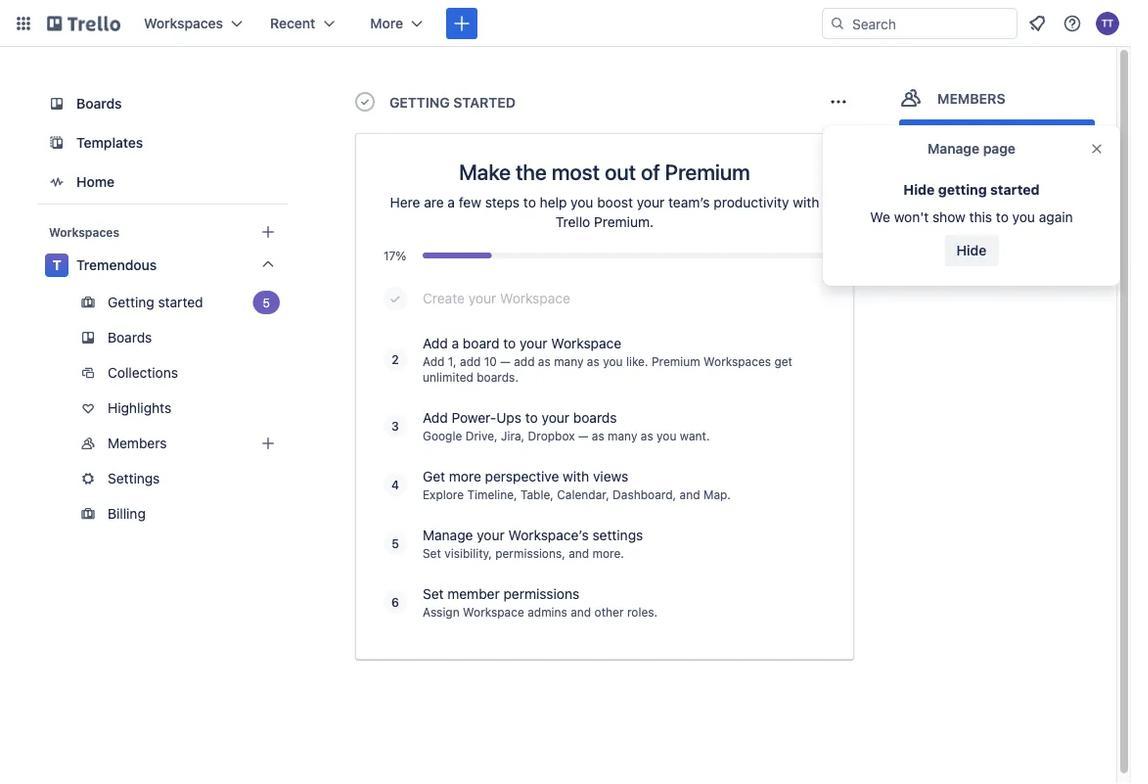 Task type: locate. For each thing, give the bounding box(es) containing it.
getting
[[390, 94, 450, 111]]

explore
[[423, 487, 464, 501]]

1 horizontal spatial with
[[793, 194, 820, 210]]

settings link
[[37, 463, 288, 494]]

dropbox
[[528, 429, 575, 442]]

1 vertical spatial workspace
[[551, 335, 622, 351]]

manage
[[928, 140, 980, 157], [423, 527, 473, 543]]

board
[[463, 335, 500, 351]]

to inside add a board to your workspace add 1, add 10 — add as many as you like. premium workspaces get unlimited boards.
[[503, 335, 516, 351]]

add up unlimited
[[423, 335, 448, 351]]

workspace inside set member permissions assign workspace admins and other roles.
[[463, 605, 524, 619]]

boards down getting
[[108, 329, 152, 346]]

your inside add power-ups to your boards google drive, jira, dropbox — as many as you want.
[[542, 410, 570, 426]]

views
[[593, 468, 629, 485]]

17
[[384, 249, 396, 262]]

your down of
[[637, 194, 665, 210]]

hide inside hide button
[[957, 242, 987, 258]]

— inside add power-ups to your boards google drive, jira, dropbox — as many as you want.
[[578, 429, 589, 442]]

1 set from the top
[[423, 546, 441, 560]]

boards link
[[37, 86, 288, 121], [37, 322, 288, 353]]

add
[[423, 335, 448, 351], [423, 354, 445, 368], [423, 410, 448, 426]]

1 add from the left
[[460, 354, 481, 368]]

as left want.
[[641, 429, 654, 442]]

with
[[793, 194, 820, 210], [563, 468, 589, 485]]

many down boards
[[608, 429, 638, 442]]

manage up c button
[[928, 140, 980, 157]]

1 vertical spatial set
[[423, 586, 444, 602]]

1 horizontal spatial workspaces
[[144, 15, 223, 31]]

premium right like.
[[652, 354, 700, 368]]

workspaces
[[144, 15, 223, 31], [49, 225, 119, 239], [704, 354, 771, 368]]

with inside 'here are a few steps to help you boost your team's productivity with trello premium.'
[[793, 194, 820, 210]]

2 vertical spatial add
[[423, 410, 448, 426]]

as
[[538, 354, 551, 368], [587, 354, 600, 368], [592, 429, 605, 442], [641, 429, 654, 442]]

templates
[[76, 135, 143, 151]]

getting
[[939, 182, 987, 198]]

started right getting
[[158, 294, 203, 310]]

started
[[991, 182, 1040, 198], [158, 294, 203, 310]]

1 horizontal spatial many
[[608, 429, 638, 442]]

—
[[500, 354, 511, 368], [578, 429, 589, 442]]

0 notifications image
[[1026, 12, 1049, 35]]

0 vertical spatial a
[[448, 194, 455, 210]]

0 vertical spatial manage
[[928, 140, 980, 157]]

you up trello
[[571, 194, 594, 210]]

boards
[[76, 95, 122, 112], [108, 329, 152, 346]]

manage up the visibility,
[[423, 527, 473, 543]]

add
[[460, 354, 481, 368], [514, 354, 535, 368]]

and left more.
[[569, 546, 589, 560]]

your up the visibility,
[[477, 527, 505, 543]]

create board or workspace image
[[452, 14, 472, 33]]

a up 1,
[[452, 335, 459, 351]]

you
[[571, 194, 594, 210], [1013, 209, 1036, 225], [603, 354, 623, 368], [657, 429, 677, 442]]

to
[[524, 194, 536, 210], [996, 209, 1009, 225], [503, 335, 516, 351], [525, 410, 538, 426]]

your
[[637, 194, 665, 210], [469, 290, 496, 306], [520, 335, 548, 351], [542, 410, 570, 426], [477, 527, 505, 543]]

of
[[641, 159, 660, 184]]

1 horizontal spatial started
[[991, 182, 1040, 198]]

2 set from the top
[[423, 586, 444, 602]]

0 vertical spatial with
[[793, 194, 820, 210]]

add right 1,
[[460, 354, 481, 368]]

a inside add a board to your workspace add 1, add 10 — add as many as you like. premium workspaces get unlimited boards.
[[452, 335, 459, 351]]

0 horizontal spatial add
[[460, 354, 481, 368]]

1 vertical spatial with
[[563, 468, 589, 485]]

0 horizontal spatial hide
[[904, 182, 935, 198]]

0 vertical spatial set
[[423, 546, 441, 560]]

member
[[448, 586, 500, 602]]

0 vertical spatial boards link
[[37, 86, 288, 121]]

0 vertical spatial hide
[[904, 182, 935, 198]]

— for workspace
[[500, 354, 511, 368]]

map.
[[704, 487, 731, 501]]

add a board to your workspace add 1, add 10 — add as many as you like. premium workspaces get unlimited boards.
[[423, 335, 793, 384]]

like.
[[626, 354, 649, 368]]

set left the visibility,
[[423, 546, 441, 560]]

— down boards
[[578, 429, 589, 442]]

make the most out of premium
[[459, 159, 751, 184]]

0 vertical spatial 5
[[263, 296, 270, 309]]

add inside add power-ups to your boards google drive, jira, dropbox — as many as you want.
[[423, 410, 448, 426]]

getting started
[[108, 294, 203, 310]]

with up calendar,
[[563, 468, 589, 485]]

help
[[540, 194, 567, 210]]

5 up 6
[[392, 536, 399, 550]]

and
[[680, 487, 700, 501], [569, 546, 589, 560], [571, 605, 591, 619]]

to left help
[[524, 194, 536, 210]]

5 down create a workspace image
[[263, 296, 270, 309]]

as down boards
[[592, 429, 605, 442]]

1 vertical spatial manage
[[423, 527, 473, 543]]

0 vertical spatial and
[[680, 487, 700, 501]]

0 horizontal spatial —
[[500, 354, 511, 368]]

want.
[[680, 429, 710, 442]]

hide down we won't show this to you again
[[957, 242, 987, 258]]

and inside get more perspective with views explore timeline, table, calendar, dashboard, and map.
[[680, 487, 700, 501]]

your right board
[[520, 335, 548, 351]]

ups
[[497, 410, 522, 426]]

premium inside add a board to your workspace add 1, add 10 — add as many as you like. premium workspaces get unlimited boards.
[[652, 354, 700, 368]]

1 vertical spatial premium
[[652, 354, 700, 368]]

1 vertical spatial —
[[578, 429, 589, 442]]

set member permissions assign workspace admins and other roles.
[[423, 586, 658, 619]]

1 add from the top
[[423, 335, 448, 351]]

hide for hide
[[957, 242, 987, 258]]

c button
[[925, 159, 954, 188]]

collections
[[108, 365, 178, 381]]

invite people button
[[900, 119, 1095, 151]]

1 horizontal spatial —
[[578, 429, 589, 442]]

0 vertical spatial add
[[423, 335, 448, 351]]

to right ups
[[525, 410, 538, 426]]

manage for manage your workspace's settings set visibility, permissions, and more.
[[423, 527, 473, 543]]

1 horizontal spatial manage
[[928, 140, 980, 157]]

terry turtle (terryturtle) image
[[900, 159, 929, 188]]

0 horizontal spatial workspaces
[[49, 225, 119, 239]]

workspace down member
[[463, 605, 524, 619]]

premium up team's
[[665, 159, 751, 184]]

2 horizontal spatial workspaces
[[704, 354, 771, 368]]

0 horizontal spatial many
[[554, 354, 584, 368]]

3 add from the top
[[423, 410, 448, 426]]

and inside manage your workspace's settings set visibility, permissions, and more.
[[569, 546, 589, 560]]

your up dropbox
[[542, 410, 570, 426]]

add up google
[[423, 410, 448, 426]]

more
[[370, 15, 403, 31]]

0 horizontal spatial manage
[[423, 527, 473, 543]]

with right productivity
[[793, 194, 820, 210]]

primary element
[[0, 0, 1132, 47]]

boards up 'templates'
[[76, 95, 122, 112]]

many inside add a board to your workspace add 1, add 10 — add as many as you like. premium workspaces get unlimited boards.
[[554, 354, 584, 368]]

to right board
[[503, 335, 516, 351]]

board image
[[45, 92, 69, 116]]

chestercheeetah (chestercheeetah) image
[[925, 159, 954, 188]]

manage inside manage your workspace's settings set visibility, permissions, and more.
[[423, 527, 473, 543]]

1 vertical spatial many
[[608, 429, 638, 442]]

we
[[871, 209, 891, 225]]

perspective
[[485, 468, 559, 485]]

boards link up the templates link at the top of the page
[[37, 86, 288, 121]]

set
[[423, 546, 441, 560], [423, 586, 444, 602]]

highlights link
[[37, 393, 288, 424]]

recent button
[[258, 8, 347, 39]]

0 vertical spatial —
[[500, 354, 511, 368]]

hide down "c"
[[904, 182, 935, 198]]

you left want.
[[657, 429, 677, 442]]

add for add power-ups to your boards
[[423, 410, 448, 426]]

power-
[[452, 410, 497, 426]]

your inside add a board to your workspace add 1, add 10 — add as many as you like. premium workspaces get unlimited boards.
[[520, 335, 548, 351]]

1 vertical spatial add
[[423, 354, 445, 368]]

0 vertical spatial boards
[[76, 95, 122, 112]]

create
[[423, 290, 465, 306]]

2 vertical spatial workspace
[[463, 605, 524, 619]]

started
[[453, 94, 516, 111]]

2 add from the top
[[423, 354, 445, 368]]

— inside add a board to your workspace add 1, add 10 — add as many as you like. premium workspaces get unlimited boards.
[[500, 354, 511, 368]]

recent
[[270, 15, 315, 31]]

2 vertical spatial and
[[571, 605, 591, 619]]

many up boards
[[554, 354, 584, 368]]

workspace down trello
[[500, 290, 571, 306]]

productivity
[[714, 194, 789, 210]]

hide
[[904, 182, 935, 198], [957, 242, 987, 258]]

members link
[[37, 428, 288, 459]]

add up boards.
[[514, 354, 535, 368]]

calendar,
[[557, 487, 610, 501]]

most
[[552, 159, 600, 184]]

1 vertical spatial boards link
[[37, 322, 288, 353]]

0 horizontal spatial with
[[563, 468, 589, 485]]

add left 1,
[[423, 354, 445, 368]]

trello
[[556, 214, 591, 230]]

workspace up boards
[[551, 335, 622, 351]]

and left the map.
[[680, 487, 700, 501]]

boards
[[573, 410, 617, 426]]

workspace
[[500, 290, 571, 306], [551, 335, 622, 351], [463, 605, 524, 619]]

and left other
[[571, 605, 591, 619]]

terry turtle (terryturtle) image
[[1096, 12, 1120, 35]]

started up the this
[[991, 182, 1040, 198]]

— right 10
[[500, 354, 511, 368]]

1 vertical spatial a
[[452, 335, 459, 351]]

many inside add power-ups to your boards google drive, jira, dropbox — as many as you want.
[[608, 429, 638, 442]]

5
[[263, 296, 270, 309], [392, 536, 399, 550]]

2 boards link from the top
[[37, 322, 288, 353]]

your inside manage your workspace's settings set visibility, permissions, and more.
[[477, 527, 505, 543]]

page
[[983, 140, 1016, 157]]

0 vertical spatial workspaces
[[144, 15, 223, 31]]

1 horizontal spatial add
[[514, 354, 535, 368]]

boards link up collections link
[[37, 322, 288, 353]]

0 vertical spatial workspace
[[500, 290, 571, 306]]

a right are
[[448, 194, 455, 210]]

2 vertical spatial workspaces
[[704, 354, 771, 368]]

you left like.
[[603, 354, 623, 368]]

1 vertical spatial started
[[158, 294, 203, 310]]

1 vertical spatial and
[[569, 546, 589, 560]]

1 horizontal spatial hide
[[957, 242, 987, 258]]

set up the assign
[[423, 586, 444, 602]]

you inside add power-ups to your boards google drive, jira, dropbox — as many as you want.
[[657, 429, 677, 442]]

1 vertical spatial hide
[[957, 242, 987, 258]]

0 vertical spatial many
[[554, 354, 584, 368]]

1 vertical spatial 5
[[392, 536, 399, 550]]

add power-ups to your boards google drive, jira, dropbox — as many as you want.
[[423, 410, 710, 442]]

settings
[[593, 527, 643, 543]]

set inside manage your workspace's settings set visibility, permissions, and more.
[[423, 546, 441, 560]]

to inside 'here are a few steps to help you boost your team's productivity with trello premium.'
[[524, 194, 536, 210]]



Task type: vqa. For each thing, say whether or not it's contained in the screenshot.
Timeline,
yes



Task type: describe. For each thing, give the bounding box(es) containing it.
hide for hide getting started
[[904, 182, 935, 198]]

invite
[[956, 127, 991, 143]]

boost
[[597, 194, 633, 210]]

google
[[423, 429, 462, 442]]

%
[[396, 249, 407, 262]]

as right 10
[[538, 354, 551, 368]]

your inside 'here are a few steps to help you boost your team's productivity with trello premium.'
[[637, 194, 665, 210]]

manage your workspace's settings set visibility, permissions, and more.
[[423, 527, 643, 560]]

boards.
[[477, 370, 519, 384]]

open information menu image
[[1063, 14, 1083, 33]]

home
[[76, 174, 115, 190]]

workspace's
[[509, 527, 589, 543]]

search image
[[830, 16, 846, 31]]

here
[[390, 194, 420, 210]]

— for boards
[[578, 429, 589, 442]]

get
[[423, 468, 445, 485]]

10
[[484, 354, 497, 368]]

dashboard,
[[613, 487, 677, 501]]

template board image
[[45, 131, 69, 155]]

table,
[[521, 487, 554, 501]]

home image
[[45, 170, 69, 194]]

getting
[[108, 294, 154, 310]]

you left again
[[1013, 209, 1036, 225]]

1,
[[448, 354, 457, 368]]

0 horizontal spatial started
[[158, 294, 203, 310]]

drive,
[[466, 429, 498, 442]]

billing link
[[37, 498, 288, 530]]

steps
[[485, 194, 520, 210]]

2 add from the left
[[514, 354, 535, 368]]

templates link
[[37, 125, 288, 161]]

1 vertical spatial boards
[[108, 329, 152, 346]]

6
[[392, 595, 399, 609]]

close popover image
[[1089, 141, 1105, 157]]

your right "create"
[[469, 290, 496, 306]]

are
[[424, 194, 444, 210]]

manage for manage page
[[928, 140, 980, 157]]

show
[[933, 209, 966, 225]]

3
[[392, 419, 399, 433]]

set inside set member permissions assign workspace admins and other roles.
[[423, 586, 444, 602]]

you inside 'here are a few steps to help you boost your team's productivity with trello premium.'
[[571, 194, 594, 210]]

out
[[605, 159, 636, 184]]

few
[[459, 194, 482, 210]]

roles.
[[627, 605, 658, 619]]

permissions
[[504, 586, 580, 602]]

more button
[[359, 8, 435, 39]]

workspaces inside add a board to your workspace add 1, add 10 — add as many as you like. premium workspaces get unlimited boards.
[[704, 354, 771, 368]]

members
[[108, 435, 167, 451]]

get
[[775, 354, 793, 368]]

back to home image
[[47, 8, 120, 39]]

and inside set member permissions assign workspace admins and other roles.
[[571, 605, 591, 619]]

1 vertical spatial workspaces
[[49, 225, 119, 239]]

with inside get more perspective with views explore timeline, table, calendar, dashboard, and map.
[[563, 468, 589, 485]]

collections link
[[37, 357, 288, 389]]

hide getting started
[[904, 182, 1040, 198]]

invite people
[[956, 127, 1039, 143]]

home link
[[37, 164, 288, 200]]

billing
[[108, 506, 146, 522]]

permissions,
[[495, 546, 566, 560]]

timeline,
[[467, 487, 517, 501]]

create your workspace
[[423, 290, 571, 306]]

create a workspace image
[[256, 220, 280, 244]]

more
[[449, 468, 481, 485]]

team's
[[669, 194, 710, 210]]

again
[[1039, 209, 1073, 225]]

0 vertical spatial premium
[[665, 159, 751, 184]]

c
[[935, 166, 944, 181]]

this
[[970, 209, 993, 225]]

Search field
[[846, 9, 1017, 38]]

to right the this
[[996, 209, 1009, 225]]

we won't show this to you again
[[871, 209, 1073, 225]]

hide button
[[945, 235, 999, 266]]

won't
[[894, 209, 929, 225]]

premium.
[[594, 214, 654, 230]]

0 vertical spatial started
[[991, 182, 1040, 198]]

here are a few steps to help you boost your team's productivity with trello premium.
[[390, 194, 820, 230]]

assign
[[423, 605, 460, 619]]

jira,
[[501, 429, 525, 442]]

add for add a board to your workspace
[[423, 335, 448, 351]]

0 horizontal spatial 5
[[263, 296, 270, 309]]

as left like.
[[587, 354, 600, 368]]

other
[[595, 605, 624, 619]]

workspaces button
[[132, 8, 255, 39]]

2
[[392, 352, 399, 366]]

a inside 'here are a few steps to help you boost your team's productivity with trello premium.'
[[448, 194, 455, 210]]

people
[[995, 127, 1039, 143]]

17 %
[[384, 249, 407, 262]]

you inside add a board to your workspace add 1, add 10 — add as many as you like. premium workspaces get unlimited boards.
[[603, 354, 623, 368]]

visibility,
[[445, 546, 492, 560]]

workspaces inside dropdown button
[[144, 15, 223, 31]]

tremendous
[[76, 257, 157, 273]]

unlimited
[[423, 370, 474, 384]]

the
[[516, 159, 547, 184]]

make
[[459, 159, 511, 184]]

1 boards link from the top
[[37, 86, 288, 121]]

1 horizontal spatial 5
[[392, 536, 399, 550]]

4
[[392, 478, 399, 491]]

manage page
[[928, 140, 1016, 157]]

add image
[[256, 432, 280, 455]]

workspace inside add a board to your workspace add 1, add 10 — add as many as you like. premium workspaces get unlimited boards.
[[551, 335, 622, 351]]

members
[[938, 91, 1006, 107]]

more.
[[593, 546, 624, 560]]

getting started
[[390, 94, 516, 111]]

to inside add power-ups to your boards google drive, jira, dropbox — as many as you want.
[[525, 410, 538, 426]]



